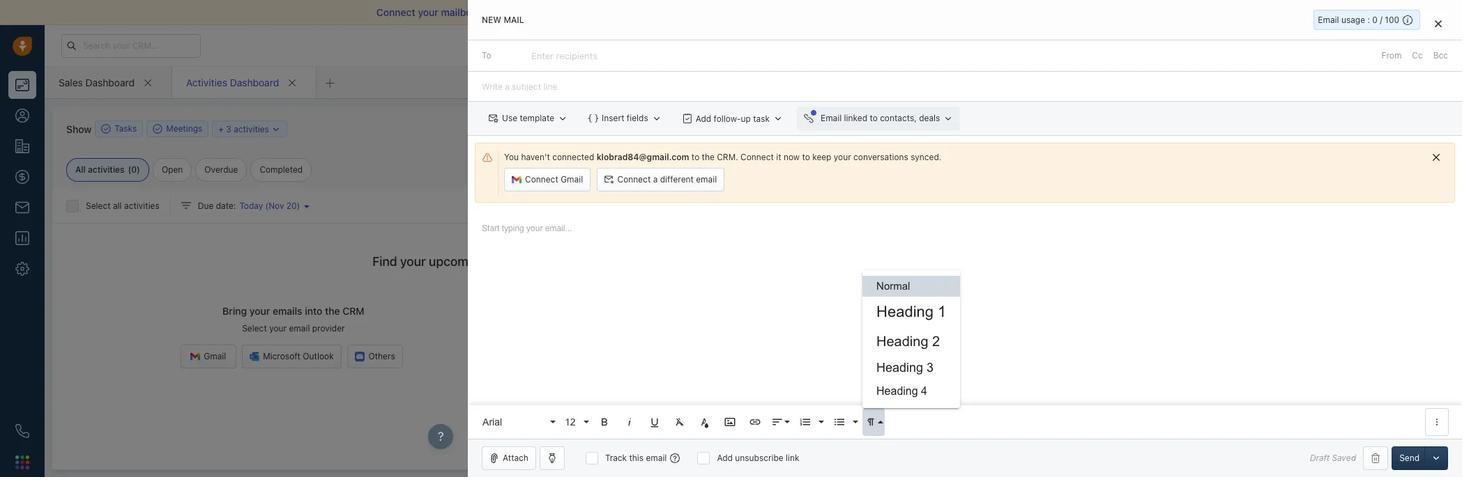 Task type: locate. For each thing, give the bounding box(es) containing it.
mail
[[504, 15, 524, 25]]

microsoft inside button
[[263, 352, 301, 362]]

select down bring
[[242, 324, 267, 334]]

connect a different email button
[[597, 168, 725, 192]]

and left enable
[[592, 6, 610, 18]]

meetings
[[166, 124, 202, 134]]

all activities ( 0 )
[[75, 165, 140, 175]]

1 horizontal spatial task
[[822, 123, 839, 134]]

heading up heading 3
[[877, 334, 929, 349]]

email left 'linked'
[[821, 113, 842, 124]]

add for add meeting
[[898, 123, 913, 134]]

gmail down bring
[[204, 352, 226, 362]]

2 vertical spatial activities
[[124, 201, 160, 211]]

0 horizontal spatial select
[[86, 201, 111, 211]]

+ 3 activities link
[[218, 122, 281, 136]]

1 horizontal spatial dashboard
[[230, 76, 279, 88]]

:
[[1368, 15, 1370, 25]]

your for connect your mailbox to improve deliverability and enable 2-way sync of email conversations.
[[418, 6, 439, 18]]

dashboard right sales
[[85, 76, 135, 88]]

Write a subject line text field
[[468, 72, 1462, 101]]

add unsubscribe link
[[717, 453, 800, 464]]

and right meetings
[[583, 255, 604, 269]]

to right mailbox
[[479, 6, 489, 18]]

select
[[86, 201, 111, 211], [242, 324, 267, 334]]

1 vertical spatial (
[[265, 201, 269, 211]]

1 vertical spatial the
[[325, 306, 340, 317]]

calendar
[[1253, 197, 1288, 207]]

bring your emails into the crm select your email provider
[[223, 306, 364, 334]]

) right nov
[[297, 201, 300, 211]]

connect for connect your mailbox to improve deliverability and enable 2-way sync of email conversations.
[[376, 6, 415, 18]]

0 vertical spatial (
[[128, 165, 131, 175]]

select all activities
[[86, 201, 160, 211]]

microsoft teams button
[[1104, 194, 1198, 211]]

2 heading from the top
[[877, 334, 929, 349]]

all
[[113, 201, 122, 211]]

) for today ( nov 20 )
[[297, 201, 300, 211]]

1 horizontal spatial email
[[1318, 15, 1339, 25]]

0 vertical spatial select
[[86, 201, 111, 211]]

haven't
[[521, 152, 550, 163]]

the left crm.
[[702, 152, 715, 163]]

0 horizontal spatial microsoft
[[263, 352, 301, 362]]

connect left mailbox
[[376, 6, 415, 18]]

) for all activities ( 0 )
[[137, 165, 140, 175]]

1 vertical spatial )
[[297, 201, 300, 211]]

0 horizontal spatial 3
[[226, 124, 231, 134]]

this
[[629, 453, 644, 464]]

1 vertical spatial email
[[821, 113, 842, 124]]

heading 1 dialog
[[468, 0, 1462, 478]]

1 vertical spatial select
[[242, 324, 267, 334]]

0 inside heading 1 "dialog"
[[1373, 15, 1378, 25]]

1 dashboard from the left
[[85, 76, 135, 88]]

task inside the add task button
[[822, 123, 839, 134]]

your for find your upcoming tasks, meetings and reminders here.
[[400, 255, 426, 269]]

nov
[[269, 201, 284, 211]]

task right up
[[753, 113, 770, 124]]

3 for heading
[[927, 361, 934, 375]]

bcc
[[1433, 50, 1448, 61]]

outlook
[[303, 352, 334, 362]]

Enter recipients text field
[[531, 45, 600, 67]]

1 vertical spatial gmail
[[204, 352, 226, 362]]

email down you haven't connected klobrad84@gmail.com to the crm. connect it now to keep your conversations synced. on the top of page
[[696, 174, 717, 185]]

email down emails
[[289, 324, 310, 334]]

0 right :
[[1373, 15, 1378, 25]]

0 vertical spatial gmail
[[561, 174, 583, 185]]

find your upcoming tasks, meetings and reminders here.
[[373, 255, 698, 269]]

it
[[776, 152, 781, 163]]

add for add task
[[804, 123, 820, 134]]

0
[[1373, 15, 1378, 25], [131, 165, 137, 175]]

connect down haven't at the left top of page
[[525, 174, 558, 185]]

( up select all activities
[[128, 165, 131, 175]]

0 horizontal spatial 0
[[131, 165, 137, 175]]

0 for /
[[1373, 15, 1378, 25]]

0 vertical spatial )
[[137, 165, 140, 175]]

3 right the +
[[226, 124, 231, 134]]

link
[[786, 453, 800, 464]]

draft saved
[[1310, 454, 1356, 464]]

heading 3 link
[[863, 356, 960, 381]]

today ( nov 20 )
[[239, 201, 300, 211]]

0 horizontal spatial dashboard
[[85, 76, 135, 88]]

activities
[[234, 124, 269, 134], [88, 165, 124, 175], [124, 201, 160, 211]]

your right bring
[[250, 306, 270, 317]]

normal link
[[863, 276, 960, 297]]

zoom button
[[1045, 194, 1100, 211]]

0 horizontal spatial gmail
[[204, 352, 226, 362]]

0 vertical spatial email
[[1318, 15, 1339, 25]]

dashboard for sales dashboard
[[85, 76, 135, 88]]

email inside button
[[821, 113, 842, 124]]

close image
[[1441, 9, 1448, 16]]

tasks
[[115, 124, 137, 134]]

0 horizontal spatial task
[[753, 113, 770, 124]]

crm
[[343, 306, 364, 317]]

phone element
[[8, 418, 36, 446]]

activities
[[186, 76, 227, 88]]

microsoft left teams
[[1125, 197, 1162, 207]]

1 vertical spatial 3
[[927, 361, 934, 375]]

0 horizontal spatial email
[[821, 113, 842, 124]]

heading down heading 3
[[877, 386, 918, 397]]

usage
[[1342, 15, 1365, 25]]

4 heading from the top
[[877, 386, 918, 397]]

add up the keep
[[804, 123, 820, 134]]

more button
[[959, 117, 1014, 141], [959, 117, 1014, 141]]

0 vertical spatial 0
[[1373, 15, 1378, 25]]

3 for +
[[226, 124, 231, 134]]

0 vertical spatial microsoft
[[1125, 197, 1162, 207]]

1 horizontal spatial gmail
[[561, 174, 583, 185]]

dashboard
[[85, 76, 135, 88], [230, 76, 279, 88]]

microsoft
[[1125, 197, 1162, 207], [263, 352, 301, 362]]

email for email linked to contacts, deals
[[821, 113, 842, 124]]

activities for all
[[124, 201, 160, 211]]

microsoft inside button
[[1125, 197, 1162, 207]]

1 horizontal spatial 3
[[927, 361, 934, 375]]

heading up heading 4 at the bottom right
[[877, 361, 923, 375]]

email inside connect a different email button
[[696, 174, 717, 185]]

0 horizontal spatial )
[[137, 165, 140, 175]]

activities inside button
[[234, 124, 269, 134]]

track
[[605, 453, 627, 464]]

to right 'linked'
[[870, 113, 878, 124]]

1 horizontal spatial )
[[297, 201, 300, 211]]

mailbox
[[441, 6, 477, 18]]

1 horizontal spatial select
[[242, 324, 267, 334]]

add
[[696, 113, 711, 124], [804, 123, 820, 134], [898, 123, 913, 134], [717, 453, 733, 464]]

email
[[1318, 15, 1339, 25], [821, 113, 842, 124]]

overdue
[[205, 165, 238, 175]]

your right the keep
[[834, 152, 851, 163]]

add left unsubscribe
[[717, 453, 733, 464]]

3 heading from the top
[[877, 361, 923, 375]]

add left follow-
[[696, 113, 711, 124]]

crm.
[[717, 152, 738, 163]]

task inside heading 1 "dialog"
[[753, 113, 770, 124]]

3 inside button
[[226, 124, 231, 134]]

google calendar button
[[1201, 194, 1296, 211]]

your right find
[[400, 255, 426, 269]]

others button
[[347, 345, 403, 369]]

3 up 4
[[927, 361, 934, 375]]

1 heading from the top
[[877, 303, 934, 321]]

insert fields button
[[582, 107, 669, 130]]

1 vertical spatial 0
[[131, 165, 137, 175]]

2 dashboard from the left
[[230, 76, 279, 88]]

1 vertical spatial activities
[[88, 165, 124, 175]]

) left open
[[137, 165, 140, 175]]

3 inside heading 1 application
[[927, 361, 934, 375]]

( right today
[[265, 201, 269, 211]]

the up provider
[[325, 306, 340, 317]]

to
[[479, 6, 489, 18], [870, 113, 878, 124], [692, 152, 700, 163], [802, 152, 810, 163]]

1 vertical spatial and
[[583, 255, 604, 269]]

to right now
[[802, 152, 810, 163]]

gmail down connected
[[561, 174, 583, 185]]

now
[[784, 152, 800, 163]]

heading
[[877, 303, 934, 321], [877, 334, 929, 349], [877, 361, 923, 375], [877, 386, 918, 397]]

0 horizontal spatial the
[[325, 306, 340, 317]]

email left usage
[[1318, 15, 1339, 25]]

gmail inside heading 1 "dialog"
[[561, 174, 583, 185]]

the
[[702, 152, 715, 163], [325, 306, 340, 317]]

track this email
[[605, 453, 667, 464]]

here.
[[668, 255, 698, 269]]

3
[[226, 124, 231, 134], [927, 361, 934, 375]]

0 vertical spatial activities
[[234, 124, 269, 134]]

1 horizontal spatial the
[[702, 152, 715, 163]]

dashboard up + 3 activities link
[[230, 76, 279, 88]]

teams
[[1165, 197, 1190, 207]]

0 up select all activities
[[131, 165, 137, 175]]

connect gmail
[[525, 174, 583, 185]]

send
[[1400, 453, 1420, 464]]

task left 'linked'
[[822, 123, 839, 134]]

add follow-up task
[[696, 113, 770, 124]]

(
[[128, 165, 131, 175], [265, 201, 269, 211]]

)
[[137, 165, 140, 175], [297, 201, 300, 211]]

my calendar
[[1048, 143, 1105, 154]]

office 365 button
[[1299, 194, 1370, 211]]

use template button
[[482, 107, 575, 130]]

1 horizontal spatial microsoft
[[1125, 197, 1162, 207]]

down image
[[271, 124, 281, 134]]

email inside bring your emails into the crm select your email provider
[[289, 324, 310, 334]]

synced.
[[911, 152, 942, 163]]

0 vertical spatial the
[[702, 152, 715, 163]]

microsoft outlook button
[[242, 345, 341, 369]]

your left mailbox
[[418, 6, 439, 18]]

to up different in the top left of the page
[[692, 152, 700, 163]]

your down emails
[[269, 324, 287, 334]]

1 vertical spatial microsoft
[[263, 352, 301, 362]]

heading 2
[[877, 334, 940, 349]]

email for email usage : 0 / 100
[[1318, 15, 1339, 25]]

+
[[218, 124, 224, 134]]

select left all
[[86, 201, 111, 211]]

heading for heading 3
[[877, 361, 923, 375]]

heading down normal link
[[877, 303, 934, 321]]

0 vertical spatial 3
[[226, 124, 231, 134]]

connect left it
[[741, 152, 774, 163]]

connect left a
[[618, 174, 651, 185]]

provider
[[312, 324, 345, 334]]

add left meeting
[[898, 123, 913, 134]]

add follow-up task button
[[676, 107, 790, 130], [676, 107, 790, 130]]

you
[[504, 152, 519, 163]]

0 for )
[[131, 165, 137, 175]]

1 horizontal spatial 0
[[1373, 15, 1378, 25]]

microsoft left outlook
[[263, 352, 301, 362]]

meetings
[[526, 255, 580, 269]]

select inside bring your emails into the crm select your email provider
[[242, 324, 267, 334]]



Task type: vqa. For each thing, say whether or not it's contained in the screenshot.
THE LOCATION 'text field'
no



Task type: describe. For each thing, give the bounding box(es) containing it.
0 vertical spatial and
[[592, 6, 610, 18]]

due date:
[[198, 201, 236, 211]]

the inside bring your emails into the crm select your email provider
[[325, 306, 340, 317]]

use
[[502, 113, 517, 124]]

you haven't connected klobrad84@gmail.com to the crm. connect it now to keep your conversations synced.
[[504, 152, 942, 163]]

add task button
[[780, 117, 846, 141]]

deals
[[919, 113, 940, 124]]

microsoft for microsoft teams
[[1125, 197, 1162, 207]]

view
[[939, 168, 958, 179]]

your for bring your emails into the crm select your email provider
[[250, 306, 270, 317]]

improve
[[491, 6, 528, 18]]

connect for connect a different email
[[618, 174, 651, 185]]

calendar
[[1065, 143, 1105, 154]]

add for add follow-up task
[[696, 113, 711, 124]]

connect your mailbox link
[[376, 6, 479, 18]]

0 horizontal spatial (
[[128, 165, 131, 175]]

up
[[741, 113, 751, 124]]

connect your mailbox to improve deliverability and enable 2-way sync of email conversations.
[[376, 6, 807, 18]]

follow-
[[714, 113, 741, 124]]

100
[[1385, 15, 1400, 25]]

a
[[653, 174, 658, 185]]

1 horizontal spatial (
[[265, 201, 269, 211]]

emails
[[273, 306, 302, 317]]

contacts,
[[880, 113, 917, 124]]

goals
[[993, 168, 1014, 179]]

heading 1 application
[[468, 210, 1462, 439]]

arial button
[[478, 409, 557, 437]]

heading for heading 4
[[877, 386, 918, 397]]

today
[[239, 201, 263, 211]]

365
[[1347, 197, 1362, 207]]

freshworks switcher image
[[15, 456, 29, 470]]

connect a different email
[[618, 174, 717, 185]]

into
[[305, 306, 322, 317]]

12 button
[[560, 409, 591, 437]]

attach button
[[482, 447, 536, 471]]

phone image
[[15, 425, 29, 439]]

4
[[921, 386, 927, 397]]

1
[[938, 303, 947, 321]]

connect for connect gmail
[[525, 174, 558, 185]]

bring
[[223, 306, 247, 317]]

conversations.
[[740, 6, 807, 18]]

enable
[[612, 6, 643, 18]]

connect gmail button
[[504, 168, 591, 192]]

keep
[[812, 152, 832, 163]]

dashboard for activities dashboard
[[230, 76, 279, 88]]

activities for 3
[[234, 124, 269, 134]]

to inside button
[[870, 113, 878, 124]]

add meeting button
[[873, 117, 955, 141]]

linked
[[844, 113, 867, 124]]

microsoft teams
[[1125, 197, 1190, 207]]

your inside heading 1 "dialog"
[[834, 152, 851, 163]]

email linked to contacts, deals
[[821, 113, 940, 124]]

of
[[701, 6, 710, 18]]

show
[[66, 123, 92, 135]]

due
[[198, 201, 214, 211]]

google calendar
[[1222, 197, 1288, 207]]

cc
[[1412, 50, 1423, 61]]

insert
[[602, 113, 624, 124]]

completed
[[260, 165, 303, 175]]

+ 3 activities button
[[212, 121, 287, 137]]

sales
[[59, 76, 83, 88]]

attach
[[503, 453, 529, 464]]

insert fields
[[602, 113, 648, 124]]

date:
[[216, 201, 236, 211]]

open
[[162, 165, 183, 175]]

Search your CRM... text field
[[61, 34, 201, 58]]

more misc image
[[1431, 416, 1443, 429]]

reminders
[[607, 255, 665, 269]]

zoom
[[1068, 197, 1090, 207]]

heading for heading 1
[[877, 303, 934, 321]]

conversations
[[854, 152, 909, 163]]

find
[[373, 255, 397, 269]]

2
[[932, 334, 940, 349]]

add task
[[804, 123, 839, 134]]

send button
[[1392, 447, 1427, 471]]

2-
[[645, 6, 656, 18]]

upcoming
[[429, 255, 486, 269]]

add for add unsubscribe link
[[717, 453, 733, 464]]

explore plans link
[[1191, 37, 1261, 54]]

explore
[[1199, 40, 1229, 50]]

heading for heading 2
[[877, 334, 929, 349]]

use template
[[502, 113, 554, 124]]

sales dashboard
[[59, 76, 135, 88]]

new
[[482, 15, 501, 25]]

close image
[[1435, 20, 1442, 28]]

email right this
[[646, 453, 667, 464]]

add meeting
[[898, 123, 947, 134]]

heading 4 link
[[863, 381, 960, 403]]

/
[[1380, 15, 1383, 25]]

others
[[368, 352, 395, 362]]

different
[[660, 174, 694, 185]]

email right of
[[713, 6, 737, 18]]

microsoft for microsoft outlook
[[263, 352, 301, 362]]

to
[[482, 50, 491, 61]]

meeting
[[916, 123, 947, 134]]

tasks,
[[489, 255, 523, 269]]

the inside heading 1 "dialog"
[[702, 152, 715, 163]]

my
[[1048, 143, 1062, 154]]

new mail
[[482, 15, 524, 25]]

12
[[565, 417, 576, 428]]

unsubscribe
[[735, 453, 784, 464]]

more
[[970, 123, 990, 134]]

sync
[[677, 6, 698, 18]]

microsoft outlook
[[263, 352, 334, 362]]

connected
[[552, 152, 594, 163]]

activities dashboard
[[186, 76, 279, 88]]



